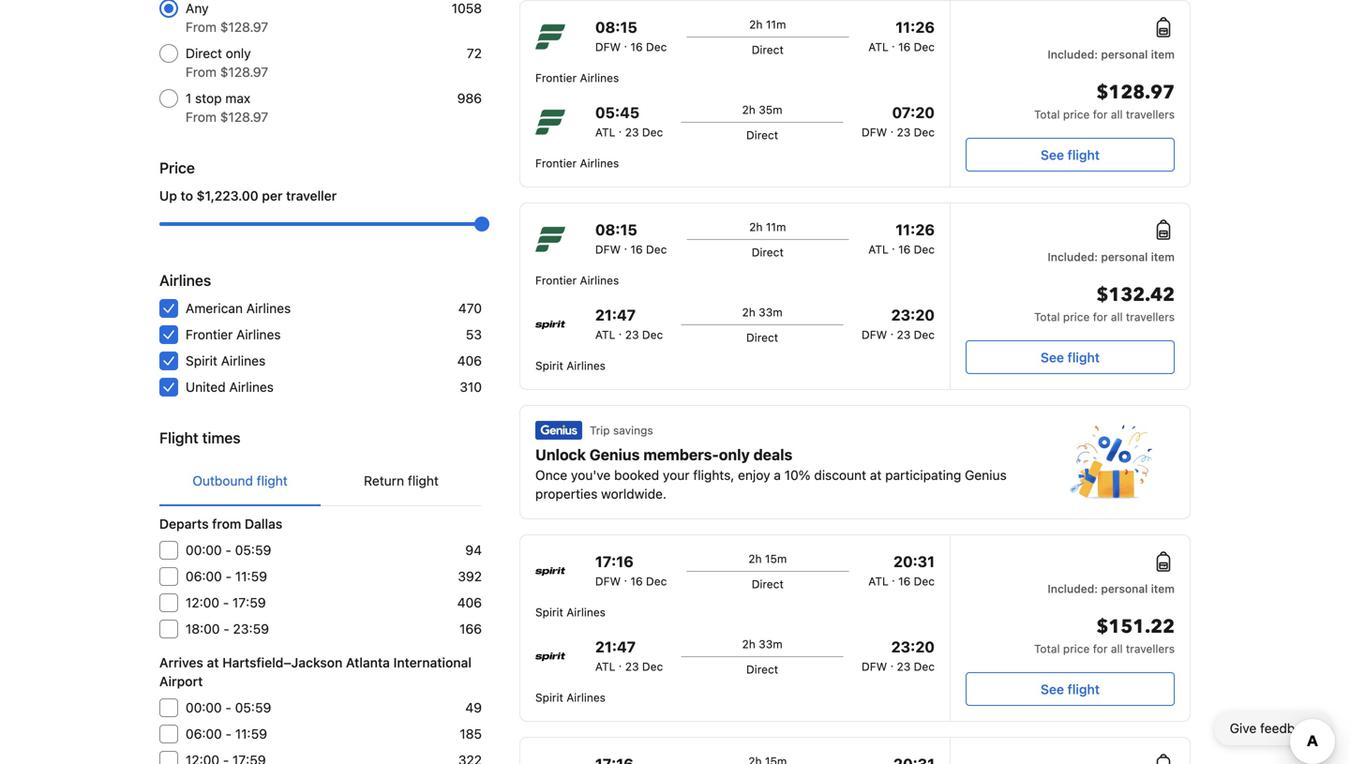 Task type: locate. For each thing, give the bounding box(es) containing it.
2 see from the top
[[1041, 350, 1064, 365]]

1 vertical spatial 33m
[[759, 638, 783, 651]]

item
[[1151, 48, 1175, 61], [1151, 250, 1175, 263], [1151, 582, 1175, 595]]

0 vertical spatial 11:26 atl . 16 dec
[[869, 18, 935, 53]]

1 vertical spatial price
[[1063, 310, 1090, 323]]

$128.97 inside direct only from $128.97
[[220, 64, 268, 80]]

1 price from the top
[[1063, 108, 1090, 121]]

1 vertical spatial genius
[[965, 467, 1007, 483]]

flight down $128.97 total price for all travellers
[[1068, 147, 1100, 163]]

2 vertical spatial item
[[1151, 582, 1175, 595]]

2h 33m for $132.42
[[742, 306, 783, 319]]

2 see flight button from the top
[[966, 340, 1175, 374]]

only down the 'any from $128.97'
[[226, 45, 251, 61]]

3 travellers from the top
[[1126, 642, 1175, 655]]

2 total from the top
[[1034, 310, 1060, 323]]

0 vertical spatial 08:15 dfw . 16 dec
[[595, 18, 667, 53]]

give
[[1230, 721, 1257, 736]]

0 vertical spatial 33m
[[759, 306, 783, 319]]

0 vertical spatial see
[[1041, 147, 1064, 163]]

06:00 up 12:00 at the left bottom
[[186, 569, 222, 584]]

0 vertical spatial 21:47
[[595, 306, 636, 324]]

2 see flight from the top
[[1041, 350, 1100, 365]]

2 vertical spatial for
[[1093, 642, 1108, 655]]

included: personal item
[[1048, 48, 1175, 61], [1048, 250, 1175, 263], [1048, 582, 1175, 595]]

item for $132.42
[[1151, 250, 1175, 263]]

2 2h 11m from the top
[[749, 220, 786, 233]]

2 33m from the top
[[759, 638, 783, 651]]

1 travellers from the top
[[1126, 108, 1175, 121]]

1 all from the top
[[1111, 108, 1123, 121]]

genius down trip savings
[[590, 446, 640, 464]]

flight for $132.42
[[1068, 350, 1100, 365]]

2 vertical spatial see flight
[[1041, 682, 1100, 697]]

from inside direct only from $128.97
[[186, 64, 217, 80]]

1 vertical spatial 21:47
[[595, 638, 636, 656]]

item up $128.97 total price for all travellers
[[1151, 48, 1175, 61]]

1 11:59 from the top
[[235, 569, 267, 584]]

1 33m from the top
[[759, 306, 783, 319]]

- for 49
[[225, 700, 232, 715]]

0 vertical spatial 08:15
[[595, 18, 637, 36]]

dec
[[646, 40, 667, 53], [914, 40, 935, 53], [642, 126, 663, 139], [914, 126, 935, 139], [646, 243, 667, 256], [914, 243, 935, 256], [642, 328, 663, 341], [914, 328, 935, 341], [646, 575, 667, 588], [914, 575, 935, 588], [642, 660, 663, 673], [914, 660, 935, 673]]

from down any
[[186, 19, 217, 35]]

3 all from the top
[[1111, 642, 1123, 655]]

personal up $128.97 total price for all travellers
[[1101, 48, 1148, 61]]

$128.97 inside $128.97 total price for all travellers
[[1097, 80, 1175, 105]]

flight down $151.22 total price for all travellers
[[1068, 682, 1100, 697]]

see flight down $151.22 total price for all travellers
[[1041, 682, 1100, 697]]

see flight for $132.42
[[1041, 350, 1100, 365]]

33m for $151.22
[[759, 638, 783, 651]]

0 vertical spatial 406
[[457, 353, 482, 369]]

1 11m from the top
[[766, 18, 786, 31]]

1 vertical spatial included:
[[1048, 250, 1098, 263]]

for inside $128.97 total price for all travellers
[[1093, 108, 1108, 121]]

1 06:00 from the top
[[186, 569, 222, 584]]

$128.97 total price for all travellers
[[1034, 80, 1175, 121]]

0 vertical spatial item
[[1151, 48, 1175, 61]]

0 vertical spatial 05:59
[[235, 542, 271, 558]]

2h 33m for $151.22
[[742, 638, 783, 651]]

11:26 for $132.42
[[896, 221, 935, 239]]

total for $151.22
[[1034, 642, 1060, 655]]

2 price from the top
[[1063, 310, 1090, 323]]

personal for $128.97
[[1101, 48, 1148, 61]]

see flight down $132.42 total price for all travellers
[[1041, 350, 1100, 365]]

personal for $132.42
[[1101, 250, 1148, 263]]

1 vertical spatial 11:26 atl . 16 dec
[[869, 221, 935, 256]]

3 included: from the top
[[1048, 582, 1098, 595]]

1 2h 11m from the top
[[749, 18, 786, 31]]

- for 392
[[226, 569, 232, 584]]

see flight down $128.97 total price for all travellers
[[1041, 147, 1100, 163]]

1 horizontal spatial at
[[870, 467, 882, 483]]

0 vertical spatial 21:47 atl . 23 dec
[[595, 306, 663, 341]]

1 vertical spatial total
[[1034, 310, 1060, 323]]

1 see flight from the top
[[1041, 147, 1100, 163]]

11:59 up the 17:59
[[235, 569, 267, 584]]

flight
[[1068, 147, 1100, 163], [1068, 350, 1100, 365], [257, 473, 288, 489], [408, 473, 439, 489], [1068, 682, 1100, 697]]

see flight button for $132.42
[[966, 340, 1175, 374]]

0 vertical spatial all
[[1111, 108, 1123, 121]]

00:00 down airport
[[186, 700, 222, 715]]

to
[[181, 188, 193, 203]]

0 vertical spatial genius
[[590, 446, 640, 464]]

18:00
[[186, 621, 220, 637]]

see for $151.22
[[1041, 682, 1064, 697]]

dfw
[[595, 40, 621, 53], [862, 126, 887, 139], [595, 243, 621, 256], [862, 328, 887, 341], [595, 575, 621, 588], [862, 660, 887, 673]]

23:20 dfw . 23 dec for $151.22
[[862, 638, 935, 673]]

included: up $151.22 total price for all travellers
[[1048, 582, 1098, 595]]

3 total from the top
[[1034, 642, 1060, 655]]

see flight button for $128.97
[[966, 138, 1175, 172]]

1 11:26 from the top
[[896, 18, 935, 36]]

times
[[202, 429, 241, 447]]

11:59 for hartsfield–jackson
[[235, 726, 267, 742]]

00:00
[[186, 542, 222, 558], [186, 700, 222, 715]]

2 included: from the top
[[1048, 250, 1098, 263]]

00:00 down the departs from dallas
[[186, 542, 222, 558]]

2 08:15 dfw . 16 dec from the top
[[595, 221, 667, 256]]

3 for from the top
[[1093, 642, 1108, 655]]

1 vertical spatial 08:15
[[595, 221, 637, 239]]

booked
[[614, 467, 659, 483]]

986
[[457, 90, 482, 106]]

1 08:15 from the top
[[595, 18, 637, 36]]

2 included: personal item from the top
[[1048, 250, 1175, 263]]

for inside $151.22 total price for all travellers
[[1093, 642, 1108, 655]]

1 see from the top
[[1041, 147, 1064, 163]]

all inside $151.22 total price for all travellers
[[1111, 642, 1123, 655]]

included: up $128.97 total price for all travellers
[[1048, 48, 1098, 61]]

personal for $151.22
[[1101, 582, 1148, 595]]

2 vertical spatial included:
[[1048, 582, 1098, 595]]

1 vertical spatial from
[[186, 64, 217, 80]]

1 00:00 - 05:59 from the top
[[186, 542, 271, 558]]

08:15 dfw . 16 dec
[[595, 18, 667, 53], [595, 221, 667, 256]]

travellers inside $128.97 total price for all travellers
[[1126, 108, 1175, 121]]

spirit
[[186, 353, 217, 369], [535, 359, 563, 372], [535, 606, 563, 619], [535, 691, 563, 704]]

3 see from the top
[[1041, 682, 1064, 697]]

1 vertical spatial 406
[[457, 595, 482, 610]]

stop
[[195, 90, 222, 106]]

included: personal item up $128.97 total price for all travellers
[[1048, 48, 1175, 61]]

33m for $132.42
[[759, 306, 783, 319]]

2 personal from the top
[[1101, 250, 1148, 263]]

05:59 down hartsfield–jackson
[[235, 700, 271, 715]]

dfw inside 07:20 dfw . 23 dec
[[862, 126, 887, 139]]

1 vertical spatial 11m
[[766, 220, 786, 233]]

1 vertical spatial 06:00 - 11:59
[[186, 726, 267, 742]]

price inside $151.22 total price for all travellers
[[1063, 642, 1090, 655]]

2 11:26 atl . 16 dec from the top
[[869, 221, 935, 256]]

0 horizontal spatial only
[[226, 45, 251, 61]]

2h
[[749, 18, 763, 31], [742, 103, 756, 116], [749, 220, 763, 233], [742, 306, 756, 319], [748, 552, 762, 565], [742, 638, 756, 651]]

00:00 - 05:59 down airport
[[186, 700, 271, 715]]

price inside $132.42 total price for all travellers
[[1063, 310, 1090, 323]]

personal up $132.42
[[1101, 250, 1148, 263]]

11m for $128.97
[[766, 18, 786, 31]]

2 00:00 - 05:59 from the top
[[186, 700, 271, 715]]

price inside $128.97 total price for all travellers
[[1063, 108, 1090, 121]]

deals
[[754, 446, 793, 464]]

11:26 atl . 16 dec
[[869, 18, 935, 53], [869, 221, 935, 256]]

406 for 12:00 - 17:59
[[457, 595, 482, 610]]

1 vertical spatial see flight button
[[966, 340, 1175, 374]]

33m
[[759, 306, 783, 319], [759, 638, 783, 651]]

dallas
[[245, 516, 282, 532]]

2 11:26 from the top
[[896, 221, 935, 239]]

06:00 - 11:59 up 12:00 - 17:59
[[186, 569, 267, 584]]

tab list
[[159, 457, 482, 507]]

1 vertical spatial 05:59
[[235, 700, 271, 715]]

1 vertical spatial see
[[1041, 350, 1064, 365]]

travellers
[[1126, 108, 1175, 121], [1126, 310, 1175, 323], [1126, 642, 1175, 655]]

$1,223.00
[[197, 188, 258, 203]]

1 vertical spatial 06:00
[[186, 726, 222, 742]]

1 see flight button from the top
[[966, 138, 1175, 172]]

- for 166
[[223, 621, 229, 637]]

see down $132.42 total price for all travellers
[[1041, 350, 1064, 365]]

$128.97
[[220, 19, 268, 35], [220, 64, 268, 80], [1097, 80, 1175, 105], [220, 109, 268, 125]]

3 see flight button from the top
[[966, 672, 1175, 706]]

frontier
[[535, 71, 577, 84], [535, 157, 577, 170], [535, 274, 577, 287], [186, 327, 233, 342]]

2 06:00 from the top
[[186, 726, 222, 742]]

from inside the 'any from $128.97'
[[186, 19, 217, 35]]

2h 11m
[[749, 18, 786, 31], [749, 220, 786, 233]]

2 23:20 from the top
[[891, 638, 935, 656]]

406 for spirit airlines
[[457, 353, 482, 369]]

23:20 dfw . 23 dec for $132.42
[[862, 306, 935, 341]]

2 21:47 from the top
[[595, 638, 636, 656]]

1 included: personal item from the top
[[1048, 48, 1175, 61]]

2 11m from the top
[[766, 220, 786, 233]]

total inside $132.42 total price for all travellers
[[1034, 310, 1060, 323]]

08:15 for $132.42
[[595, 221, 637, 239]]

included: personal item up $151.22
[[1048, 582, 1175, 595]]

3 personal from the top
[[1101, 582, 1148, 595]]

1 vertical spatial 2h 33m
[[742, 638, 783, 651]]

1 23:20 dfw . 23 dec from the top
[[862, 306, 935, 341]]

$151.22 total price for all travellers
[[1034, 614, 1175, 655]]

see flight button down $132.42 total price for all travellers
[[966, 340, 1175, 374]]

08:15
[[595, 18, 637, 36], [595, 221, 637, 239]]

price
[[1063, 108, 1090, 121], [1063, 310, 1090, 323], [1063, 642, 1090, 655]]

included: personal item up $132.42
[[1048, 250, 1175, 263]]

0 vertical spatial price
[[1063, 108, 1090, 121]]

departs
[[159, 516, 209, 532]]

3 from from the top
[[186, 109, 217, 125]]

at right 'arrives'
[[207, 655, 219, 670]]

23 inside 05:45 atl . 23 dec
[[625, 126, 639, 139]]

1 stop max from $128.97
[[186, 90, 268, 125]]

07:20
[[892, 104, 935, 121]]

0 vertical spatial included:
[[1048, 48, 1098, 61]]

2 vertical spatial total
[[1034, 642, 1060, 655]]

0 vertical spatial 2h 11m
[[749, 18, 786, 31]]

2 21:47 atl . 23 dec from the top
[[595, 638, 663, 673]]

1 06:00 - 11:59 from the top
[[186, 569, 267, 584]]

0 horizontal spatial at
[[207, 655, 219, 670]]

0 vertical spatial total
[[1034, 108, 1060, 121]]

16 inside the 20:31 atl . 16 dec
[[898, 575, 911, 588]]

0 vertical spatial travellers
[[1126, 108, 1175, 121]]

travellers for $151.22
[[1126, 642, 1175, 655]]

item for $151.22
[[1151, 582, 1175, 595]]

1 08:15 dfw . 16 dec from the top
[[595, 18, 667, 53]]

1 horizontal spatial only
[[719, 446, 750, 464]]

2 11:59 from the top
[[235, 726, 267, 742]]

1 vertical spatial personal
[[1101, 250, 1148, 263]]

08:15 dfw . 16 dec for $132.42
[[595, 221, 667, 256]]

1 2h 33m from the top
[[742, 306, 783, 319]]

at inside arrives at hartsfield–jackson atlanta international airport
[[207, 655, 219, 670]]

-
[[225, 542, 232, 558], [226, 569, 232, 584], [223, 595, 229, 610], [223, 621, 229, 637], [225, 700, 232, 715], [226, 726, 232, 742]]

1 vertical spatial item
[[1151, 250, 1175, 263]]

travellers inside $151.22 total price for all travellers
[[1126, 642, 1175, 655]]

23:20
[[891, 306, 935, 324], [891, 638, 935, 656]]

72
[[467, 45, 482, 61]]

1 vertical spatial only
[[719, 446, 750, 464]]

1 vertical spatial for
[[1093, 310, 1108, 323]]

1 vertical spatial 2h 11m
[[749, 220, 786, 233]]

2 00:00 from the top
[[186, 700, 222, 715]]

see
[[1041, 147, 1064, 163], [1041, 350, 1064, 365], [1041, 682, 1064, 697]]

all for $151.22
[[1111, 642, 1123, 655]]

392
[[458, 569, 482, 584]]

for inside $132.42 total price for all travellers
[[1093, 310, 1108, 323]]

included: up $132.42 total price for all travellers
[[1048, 250, 1098, 263]]

$128.97 inside 1 stop max from $128.97
[[220, 109, 268, 125]]

1 from from the top
[[186, 19, 217, 35]]

all for $128.97
[[1111, 108, 1123, 121]]

up
[[159, 188, 177, 203]]

406 up 310
[[457, 353, 482, 369]]

. inside 05:45 atl . 23 dec
[[619, 122, 622, 135]]

11:59 down hartsfield–jackson
[[235, 726, 267, 742]]

all inside $128.97 total price for all travellers
[[1111, 108, 1123, 121]]

2 06:00 - 11:59 from the top
[[186, 726, 267, 742]]

23:20 for $151.22
[[891, 638, 935, 656]]

06:00 down airport
[[186, 726, 222, 742]]

1 for from the top
[[1093, 108, 1108, 121]]

1 vertical spatial 00:00
[[186, 700, 222, 715]]

all inside $132.42 total price for all travellers
[[1111, 310, 1123, 323]]

2 from from the top
[[186, 64, 217, 80]]

see down $128.97 total price for all travellers
[[1041, 147, 1064, 163]]

0 vertical spatial 11:59
[[235, 569, 267, 584]]

06:00 for departs
[[186, 569, 222, 584]]

2 vertical spatial from
[[186, 109, 217, 125]]

00:00 - 05:59 down from
[[186, 542, 271, 558]]

travellers inside $132.42 total price for all travellers
[[1126, 310, 1175, 323]]

1 21:47 atl . 23 dec from the top
[[595, 306, 663, 341]]

personal up $151.22
[[1101, 582, 1148, 595]]

spirit airlines
[[186, 353, 266, 369], [535, 359, 606, 372], [535, 606, 606, 619], [535, 691, 606, 704]]

06:00 - 11:59
[[186, 569, 267, 584], [186, 726, 267, 742]]

price for $128.97
[[1063, 108, 1090, 121]]

2 vertical spatial travellers
[[1126, 642, 1175, 655]]

05:45
[[595, 104, 640, 121]]

3 see flight from the top
[[1041, 682, 1100, 697]]

2 406 from the top
[[457, 595, 482, 610]]

item up $132.42
[[1151, 250, 1175, 263]]

only inside direct only from $128.97
[[226, 45, 251, 61]]

0 vertical spatial 11m
[[766, 18, 786, 31]]

1 vertical spatial travellers
[[1126, 310, 1175, 323]]

2 vertical spatial personal
[[1101, 582, 1148, 595]]

at right discount
[[870, 467, 882, 483]]

08:15 for $128.97
[[595, 18, 637, 36]]

0 vertical spatial 06:00 - 11:59
[[186, 569, 267, 584]]

included: personal item for $151.22
[[1048, 582, 1175, 595]]

2 05:59 from the top
[[235, 700, 271, 715]]

1 vertical spatial at
[[207, 655, 219, 670]]

00:00 - 05:59
[[186, 542, 271, 558], [186, 700, 271, 715]]

2 item from the top
[[1151, 250, 1175, 263]]

total inside $128.97 total price for all travellers
[[1034, 108, 1060, 121]]

- for 406
[[223, 595, 229, 610]]

3 item from the top
[[1151, 582, 1175, 595]]

travellers for $132.42
[[1126, 310, 1175, 323]]

21:47
[[595, 306, 636, 324], [595, 638, 636, 656]]

1 included: from the top
[[1048, 48, 1098, 61]]

0 vertical spatial 23:20
[[891, 306, 935, 324]]

11m
[[766, 18, 786, 31], [766, 220, 786, 233]]

1 00:00 from the top
[[186, 542, 222, 558]]

included: personal item for $128.97
[[1048, 48, 1175, 61]]

1 vertical spatial 23:20
[[891, 638, 935, 656]]

see flight button down $128.97 total price for all travellers
[[966, 138, 1175, 172]]

only up enjoy
[[719, 446, 750, 464]]

3 price from the top
[[1063, 642, 1090, 655]]

0 vertical spatial 23:20 dfw . 23 dec
[[862, 306, 935, 341]]

2 all from the top
[[1111, 310, 1123, 323]]

atl
[[869, 40, 889, 53], [595, 126, 616, 139], [869, 243, 889, 256], [595, 328, 616, 341], [869, 575, 889, 588], [595, 660, 616, 673]]

0 vertical spatial from
[[186, 19, 217, 35]]

0 vertical spatial 00:00
[[186, 542, 222, 558]]

1 item from the top
[[1151, 48, 1175, 61]]

0 vertical spatial 11:26
[[896, 18, 935, 36]]

0 vertical spatial only
[[226, 45, 251, 61]]

2 2h 33m from the top
[[742, 638, 783, 651]]

. inside 07:20 dfw . 23 dec
[[890, 122, 894, 135]]

total inside $151.22 total price for all travellers
[[1034, 642, 1060, 655]]

0 vertical spatial 06:00
[[186, 569, 222, 584]]

dec inside 05:45 atl . 23 dec
[[642, 126, 663, 139]]

2 vertical spatial all
[[1111, 642, 1123, 655]]

direct
[[752, 43, 784, 56], [186, 45, 222, 61], [746, 128, 778, 142], [752, 246, 784, 259], [746, 331, 778, 344], [752, 578, 784, 591], [746, 663, 778, 676]]

1 vertical spatial 00:00 - 05:59
[[186, 700, 271, 715]]

see down $151.22 total price for all travellers
[[1041, 682, 1064, 697]]

2 for from the top
[[1093, 310, 1108, 323]]

at inside unlock genius members-only deals once you've booked your flights, enjoy a 10% discount at participating genius properties worldwide.
[[870, 467, 882, 483]]

0 vertical spatial for
[[1093, 108, 1108, 121]]

0 vertical spatial included: personal item
[[1048, 48, 1175, 61]]

2 vertical spatial price
[[1063, 642, 1090, 655]]

00:00 - 05:59 for at
[[186, 700, 271, 715]]

00:00 for arrives
[[186, 700, 222, 715]]

21:47 atl . 23 dec
[[595, 306, 663, 341], [595, 638, 663, 673]]

05:59 down the dallas
[[235, 542, 271, 558]]

3 included: personal item from the top
[[1048, 582, 1175, 595]]

genius image
[[535, 421, 582, 440], [535, 421, 582, 440], [1070, 425, 1152, 500]]

total for $132.42
[[1034, 310, 1060, 323]]

06:00 - 11:59 down airport
[[186, 726, 267, 742]]

21:47 atl . 23 dec for $132.42
[[595, 306, 663, 341]]

0 vertical spatial 00:00 - 05:59
[[186, 542, 271, 558]]

genius
[[590, 446, 640, 464], [965, 467, 1007, 483]]

11m for $132.42
[[766, 220, 786, 233]]

0 vertical spatial 2h 33m
[[742, 306, 783, 319]]

see flight button down $151.22 total price for all travellers
[[966, 672, 1175, 706]]

flight down $132.42 total price for all travellers
[[1068, 350, 1100, 365]]

2 travellers from the top
[[1126, 310, 1175, 323]]

1 vertical spatial all
[[1111, 310, 1123, 323]]

2 08:15 from the top
[[595, 221, 637, 239]]

1 vertical spatial 23:20 dfw . 23 dec
[[862, 638, 935, 673]]

05:59 for hartsfield–jackson
[[235, 700, 271, 715]]

2 vertical spatial see flight button
[[966, 672, 1175, 706]]

2 vertical spatial see
[[1041, 682, 1064, 697]]

0 vertical spatial personal
[[1101, 48, 1148, 61]]

1 406 from the top
[[457, 353, 482, 369]]

1 vertical spatial 11:59
[[235, 726, 267, 742]]

for for $151.22
[[1093, 642, 1108, 655]]

. inside the 20:31 atl . 16 dec
[[892, 571, 895, 584]]

airlines
[[580, 71, 619, 84], [580, 157, 619, 170], [159, 271, 211, 289], [580, 274, 619, 287], [246, 301, 291, 316], [236, 327, 281, 342], [221, 353, 266, 369], [567, 359, 606, 372], [229, 379, 274, 395], [567, 606, 606, 619], [567, 691, 606, 704]]

2h 33m
[[742, 306, 783, 319], [742, 638, 783, 651]]

1 personal from the top
[[1101, 48, 1148, 61]]

1 vertical spatial 11:26
[[896, 221, 935, 239]]

from down the stop
[[186, 109, 217, 125]]

genius right participating at the bottom right of the page
[[965, 467, 1007, 483]]

item up $151.22
[[1151, 582, 1175, 595]]

1 vertical spatial 21:47 atl . 23 dec
[[595, 638, 663, 673]]

2 23:20 dfw . 23 dec from the top
[[862, 638, 935, 673]]

return flight
[[364, 473, 439, 489]]

15m
[[765, 552, 787, 565]]

1 11:26 atl . 16 dec from the top
[[869, 18, 935, 53]]

11:59 for dallas
[[235, 569, 267, 584]]

06:00 for arrives
[[186, 726, 222, 742]]

direct inside direct only from $128.97
[[186, 45, 222, 61]]

1 21:47 from the top
[[595, 306, 636, 324]]

any from $128.97
[[186, 0, 268, 35]]

included: for $151.22
[[1048, 582, 1098, 595]]

1 vertical spatial 08:15 dfw . 16 dec
[[595, 221, 667, 256]]

23 inside 07:20 dfw . 23 dec
[[897, 126, 911, 139]]

your
[[663, 467, 690, 483]]

1 23:20 from the top
[[891, 306, 935, 324]]

outbound flight button
[[159, 457, 321, 505]]

406
[[457, 353, 482, 369], [457, 595, 482, 610]]

1 vertical spatial included: personal item
[[1048, 250, 1175, 263]]

atlanta
[[346, 655, 390, 670]]

23:20 dfw . 23 dec
[[862, 306, 935, 341], [862, 638, 935, 673]]

from up the stop
[[186, 64, 217, 80]]

49
[[465, 700, 482, 715]]

1 total from the top
[[1034, 108, 1060, 121]]

see flight button for $151.22
[[966, 672, 1175, 706]]

all
[[1111, 108, 1123, 121], [1111, 310, 1123, 323], [1111, 642, 1123, 655]]

0 vertical spatial at
[[870, 467, 882, 483]]

05:59
[[235, 542, 271, 558], [235, 700, 271, 715]]

1 05:59 from the top
[[235, 542, 271, 558]]

unlock
[[535, 446, 586, 464]]

0 vertical spatial see flight
[[1041, 147, 1100, 163]]

from inside 1 stop max from $128.97
[[186, 109, 217, 125]]

0 vertical spatial see flight button
[[966, 138, 1175, 172]]

406 down 392
[[457, 595, 482, 610]]

total
[[1034, 108, 1060, 121], [1034, 310, 1060, 323], [1034, 642, 1060, 655]]

2 vertical spatial included: personal item
[[1048, 582, 1175, 595]]

11:26 atl . 16 dec for $132.42
[[869, 221, 935, 256]]

2h 35m
[[742, 103, 783, 116]]

94
[[465, 542, 482, 558]]

1 vertical spatial see flight
[[1041, 350, 1100, 365]]



Task type: describe. For each thing, give the bounding box(es) containing it.
travellers for $128.97
[[1126, 108, 1175, 121]]

international
[[393, 655, 472, 670]]

price for $132.42
[[1063, 310, 1090, 323]]

1 horizontal spatial genius
[[965, 467, 1007, 483]]

470
[[458, 301, 482, 316]]

included: for $128.97
[[1048, 48, 1098, 61]]

return
[[364, 473, 404, 489]]

$128.97 inside the 'any from $128.97'
[[220, 19, 268, 35]]

savings
[[613, 424, 653, 437]]

flight right return
[[408, 473, 439, 489]]

tab list containing outbound flight
[[159, 457, 482, 507]]

06:00 - 11:59 for from
[[186, 569, 267, 584]]

outbound
[[192, 473, 253, 489]]

23:20 for $132.42
[[891, 306, 935, 324]]

any
[[186, 0, 209, 16]]

10%
[[785, 467, 811, 483]]

worldwide.
[[601, 486, 667, 502]]

traveller
[[286, 188, 337, 203]]

united airlines
[[186, 379, 274, 395]]

17:59
[[233, 595, 266, 610]]

once
[[535, 467, 567, 483]]

17:16
[[595, 553, 634, 571]]

53
[[466, 327, 482, 342]]

07:20 dfw . 23 dec
[[862, 104, 935, 139]]

flight
[[159, 429, 198, 447]]

trip
[[590, 424, 610, 437]]

- for 94
[[225, 542, 232, 558]]

per
[[262, 188, 283, 203]]

dec inside 07:20 dfw . 23 dec
[[914, 126, 935, 139]]

up to $1,223.00 per traveller
[[159, 188, 337, 203]]

. inside 17:16 dfw . 16 dec
[[624, 571, 627, 584]]

see flight for $151.22
[[1041, 682, 1100, 697]]

american airlines
[[186, 301, 291, 316]]

outbound flight
[[192, 473, 288, 489]]

you've
[[571, 467, 611, 483]]

11:26 atl . 16 dec for $128.97
[[869, 18, 935, 53]]

enjoy
[[738, 467, 770, 483]]

atl inside the 20:31 atl . 16 dec
[[869, 575, 889, 588]]

- for 185
[[226, 726, 232, 742]]

only inside unlock genius members-only deals once you've booked your flights, enjoy a 10% discount at participating genius properties worldwide.
[[719, 446, 750, 464]]

08:15 dfw . 16 dec for $128.97
[[595, 18, 667, 53]]

flight for $128.97
[[1068, 147, 1100, 163]]

05:45 atl . 23 dec
[[595, 104, 663, 139]]

05:59 for dallas
[[235, 542, 271, 558]]

return flight button
[[321, 457, 482, 505]]

00:00 for departs
[[186, 542, 222, 558]]

23:59
[[233, 621, 269, 637]]

dec inside 17:16 dfw . 16 dec
[[646, 575, 667, 588]]

unlock genius members-only deals once you've booked your flights, enjoy a 10% discount at participating genius properties worldwide.
[[535, 446, 1007, 502]]

american
[[186, 301, 243, 316]]

20:31 atl . 16 dec
[[869, 553, 935, 588]]

arrives
[[159, 655, 203, 670]]

trip savings
[[590, 424, 653, 437]]

flight times
[[159, 429, 241, 447]]

feedback
[[1260, 721, 1316, 736]]

166
[[460, 621, 482, 637]]

1058
[[452, 0, 482, 16]]

participating
[[885, 467, 961, 483]]

direct only from $128.97
[[186, 45, 268, 80]]

see for $132.42
[[1041, 350, 1064, 365]]

hartsfield–jackson
[[222, 655, 343, 670]]

all for $132.42
[[1111, 310, 1123, 323]]

21:47 for $132.42
[[595, 306, 636, 324]]

price for $151.22
[[1063, 642, 1090, 655]]

discount
[[814, 467, 866, 483]]

arrives at hartsfield–jackson atlanta international airport
[[159, 655, 472, 689]]

total for $128.97
[[1034, 108, 1060, 121]]

included: personal item for $132.42
[[1048, 250, 1175, 263]]

departs from dallas
[[159, 516, 282, 532]]

12:00 - 17:59
[[186, 595, 266, 610]]

give feedback
[[1230, 721, 1316, 736]]

2h 11m for $128.97
[[749, 18, 786, 31]]

185
[[460, 726, 482, 742]]

a
[[774, 467, 781, 483]]

members-
[[643, 446, 719, 464]]

$132.42
[[1097, 282, 1175, 308]]

airport
[[159, 674, 203, 689]]

1
[[186, 90, 192, 106]]

17:16 dfw . 16 dec
[[595, 553, 667, 588]]

for for $128.97
[[1093, 108, 1108, 121]]

12:00
[[186, 595, 219, 610]]

united
[[186, 379, 226, 395]]

flights,
[[693, 467, 735, 483]]

21:47 for $151.22
[[595, 638, 636, 656]]

dfw inside 17:16 dfw . 16 dec
[[595, 575, 621, 588]]

max
[[225, 90, 251, 106]]

00:00 - 05:59 for from
[[186, 542, 271, 558]]

2h 15m
[[748, 552, 787, 565]]

price
[[159, 159, 195, 177]]

16 inside 17:16 dfw . 16 dec
[[631, 575, 643, 588]]

$132.42 total price for all travellers
[[1034, 282, 1175, 323]]

flight up the dallas
[[257, 473, 288, 489]]

item for $128.97
[[1151, 48, 1175, 61]]

11:26 for $128.97
[[896, 18, 935, 36]]

310
[[460, 379, 482, 395]]

properties
[[535, 486, 598, 502]]

dec inside the 20:31 atl . 16 dec
[[914, 575, 935, 588]]

from
[[212, 516, 241, 532]]

18:00 - 23:59
[[186, 621, 269, 637]]

give feedback button
[[1215, 712, 1332, 745]]

06:00 - 11:59 for at
[[186, 726, 267, 742]]

2h 11m for $132.42
[[749, 220, 786, 233]]

35m
[[759, 103, 783, 116]]

atl inside 05:45 atl . 23 dec
[[595, 126, 616, 139]]

0 horizontal spatial genius
[[590, 446, 640, 464]]

flight for $151.22
[[1068, 682, 1100, 697]]

included: for $132.42
[[1048, 250, 1098, 263]]

20:31
[[894, 553, 935, 571]]

for for $132.42
[[1093, 310, 1108, 323]]

21:47 atl . 23 dec for $151.22
[[595, 638, 663, 673]]

$151.22
[[1097, 614, 1175, 640]]

see for $128.97
[[1041, 147, 1064, 163]]

see flight for $128.97
[[1041, 147, 1100, 163]]



Task type: vqa. For each thing, say whether or not it's contained in the screenshot.
price inside $151.22 Total price for all travellers
yes



